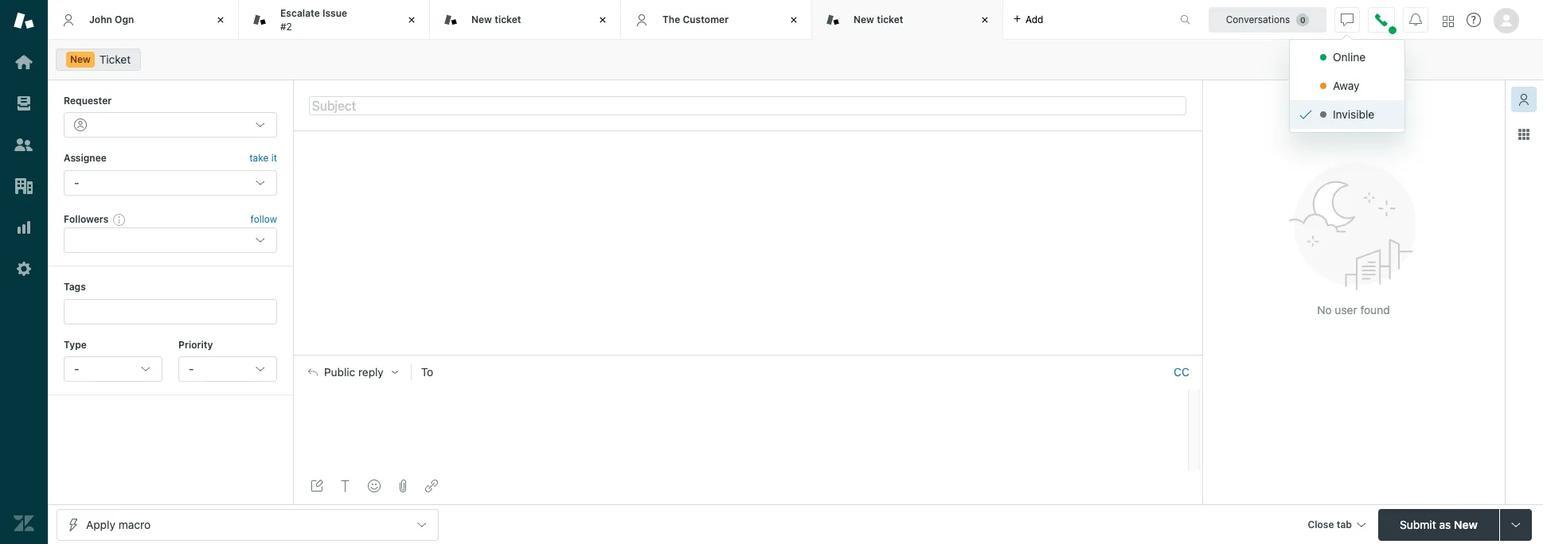 Task type: vqa. For each thing, say whether or not it's contained in the screenshot.
the bottom and
no



Task type: locate. For each thing, give the bounding box(es) containing it.
tab
[[239, 0, 430, 40]]

public reply
[[324, 367, 384, 379]]

close tab button
[[1301, 509, 1372, 544]]

1 horizontal spatial - button
[[178, 357, 277, 382]]

ticket
[[495, 13, 521, 25], [877, 13, 904, 25]]

invisible
[[1333, 108, 1375, 121]]

conversations button
[[1209, 7, 1327, 32]]

zendesk image
[[14, 514, 34, 534]]

ticket
[[99, 53, 131, 66]]

2 close image from the left
[[786, 12, 802, 28]]

close image for the customer tab
[[786, 12, 802, 28]]

- button down the type
[[64, 357, 162, 382]]

menu
[[1289, 39, 1406, 133]]

tags element
[[64, 299, 277, 325]]

close image
[[213, 12, 229, 28], [404, 12, 420, 28]]

take it
[[249, 152, 277, 164]]

0 horizontal spatial close image
[[595, 12, 611, 28]]

no user found
[[1318, 303, 1390, 317]]

notifications image
[[1410, 13, 1422, 26]]

0 horizontal spatial new ticket
[[472, 13, 521, 25]]

close image inside john ogn tab
[[213, 12, 229, 28]]

john
[[89, 13, 112, 25]]

1 close image from the left
[[213, 12, 229, 28]]

tab
[[1337, 519, 1352, 531]]

reporting image
[[14, 217, 34, 238]]

views image
[[14, 93, 34, 114]]

2 - button from the left
[[178, 357, 277, 382]]

invisible menu item
[[1290, 100, 1405, 129]]

new ticket tab
[[430, 0, 621, 40], [812, 0, 1004, 40]]

- inside assignee element
[[74, 176, 79, 189]]

close image inside the customer tab
[[786, 12, 802, 28]]

john ogn
[[89, 13, 134, 25]]

new
[[472, 13, 492, 25], [854, 13, 874, 25], [70, 53, 91, 65], [1454, 518, 1478, 532]]

assignee
[[64, 152, 107, 164]]

0 horizontal spatial close image
[[213, 12, 229, 28]]

new ticket
[[472, 13, 521, 25], [854, 13, 904, 25]]

zendesk support image
[[14, 10, 34, 31]]

followers element
[[64, 228, 277, 253]]

-
[[74, 176, 79, 189], [74, 362, 79, 376], [189, 362, 194, 376]]

requester
[[64, 95, 112, 107]]

it
[[271, 152, 277, 164]]

1 new ticket from the left
[[472, 13, 521, 25]]

draft mode image
[[311, 480, 323, 493]]

2 horizontal spatial close image
[[977, 12, 993, 28]]

close image left the
[[595, 12, 611, 28]]

away
[[1333, 79, 1360, 92]]

get help image
[[1467, 13, 1481, 27]]

priority
[[178, 339, 213, 351]]

close tab
[[1308, 519, 1352, 531]]

the customer tab
[[621, 0, 812, 40]]

- down 'assignee'
[[74, 176, 79, 189]]

format text image
[[339, 480, 352, 493]]

conversations
[[1226, 13, 1291, 25]]

tabs tab list
[[48, 0, 1164, 40]]

3 close image from the left
[[977, 12, 993, 28]]

submit
[[1400, 518, 1437, 532]]

1 horizontal spatial new ticket
[[854, 13, 904, 25]]

2 close image from the left
[[404, 12, 420, 28]]

close image left add dropdown button
[[977, 12, 993, 28]]

close image right issue
[[404, 12, 420, 28]]

add attachment image
[[397, 480, 409, 493]]

requester element
[[64, 113, 277, 138]]

tags
[[64, 281, 86, 293]]

- button
[[64, 357, 162, 382], [178, 357, 277, 382]]

main element
[[0, 0, 48, 545]]

close
[[1308, 519, 1334, 531]]

apply macro
[[86, 518, 151, 532]]

- down the type
[[74, 362, 79, 376]]

the
[[663, 13, 680, 25]]

1 horizontal spatial close image
[[786, 12, 802, 28]]

1 - button from the left
[[64, 357, 162, 382]]

apply
[[86, 518, 115, 532]]

- button down priority
[[178, 357, 277, 382]]

info on adding followers image
[[113, 213, 126, 226]]

minimize composer image
[[742, 349, 754, 362]]

user
[[1335, 303, 1358, 317]]

button displays agent's chat status as invisible. image
[[1341, 13, 1354, 26]]

1 new ticket tab from the left
[[430, 0, 621, 40]]

close image left #2
[[213, 12, 229, 28]]

admin image
[[14, 259, 34, 280]]

follow
[[251, 213, 277, 225]]

- down priority
[[189, 362, 194, 376]]

macro
[[118, 518, 151, 532]]

1 horizontal spatial close image
[[404, 12, 420, 28]]

add
[[1026, 13, 1044, 25]]

2 new ticket tab from the left
[[812, 0, 1004, 40]]

1 horizontal spatial new ticket tab
[[812, 0, 1004, 40]]

1 close image from the left
[[595, 12, 611, 28]]

zendesk products image
[[1443, 16, 1454, 27]]

issue
[[323, 7, 347, 19]]

0 horizontal spatial new ticket tab
[[430, 0, 621, 40]]

0 horizontal spatial - button
[[64, 357, 162, 382]]

1 horizontal spatial ticket
[[877, 13, 904, 25]]

cc button
[[1174, 366, 1190, 380]]

ogn
[[115, 13, 134, 25]]

customers image
[[14, 135, 34, 155]]

escalate issue #2
[[280, 7, 347, 32]]

close image up secondary element at the top
[[786, 12, 802, 28]]

close image
[[595, 12, 611, 28], [786, 12, 802, 28], [977, 12, 993, 28]]

0 horizontal spatial ticket
[[495, 13, 521, 25]]



Task type: describe. For each thing, give the bounding box(es) containing it.
- for type
[[74, 362, 79, 376]]

customer context image
[[1518, 93, 1531, 106]]

2 ticket from the left
[[877, 13, 904, 25]]

take
[[249, 152, 269, 164]]

- for priority
[[189, 362, 194, 376]]

cc
[[1174, 366, 1190, 379]]

as
[[1440, 518, 1451, 532]]

close image for second new ticket tab from the right
[[595, 12, 611, 28]]

john ogn tab
[[48, 0, 239, 40]]

take it button
[[249, 151, 277, 167]]

- button for type
[[64, 357, 162, 382]]

submit as new
[[1400, 518, 1478, 532]]

no
[[1318, 303, 1332, 317]]

secondary element
[[48, 44, 1544, 76]]

- button for priority
[[178, 357, 277, 382]]

the customer
[[663, 13, 729, 25]]

add link (cmd k) image
[[425, 480, 438, 493]]

followers
[[64, 213, 109, 225]]

public reply button
[[294, 356, 411, 390]]

reply
[[358, 367, 384, 379]]

to
[[421, 366, 433, 379]]

close image for 1st new ticket tab from right
[[977, 12, 993, 28]]

escalate
[[280, 7, 320, 19]]

get started image
[[14, 52, 34, 72]]

1 ticket from the left
[[495, 13, 521, 25]]

public
[[324, 367, 355, 379]]

new inside secondary element
[[70, 53, 91, 65]]

follow button
[[251, 213, 277, 227]]

apps image
[[1518, 128, 1531, 141]]

tab containing escalate issue
[[239, 0, 430, 40]]

menu containing online
[[1289, 39, 1406, 133]]

insert emojis image
[[368, 480, 381, 493]]

displays possible ticket submission types image
[[1510, 519, 1523, 532]]

found
[[1361, 303, 1390, 317]]

assignee element
[[64, 170, 277, 196]]

organizations image
[[14, 176, 34, 197]]

type
[[64, 339, 87, 351]]

#2
[[280, 20, 292, 32]]

customer
[[683, 13, 729, 25]]

add button
[[1004, 0, 1053, 39]]

online
[[1333, 50, 1366, 64]]

Subject field
[[309, 96, 1187, 115]]

2 new ticket from the left
[[854, 13, 904, 25]]



